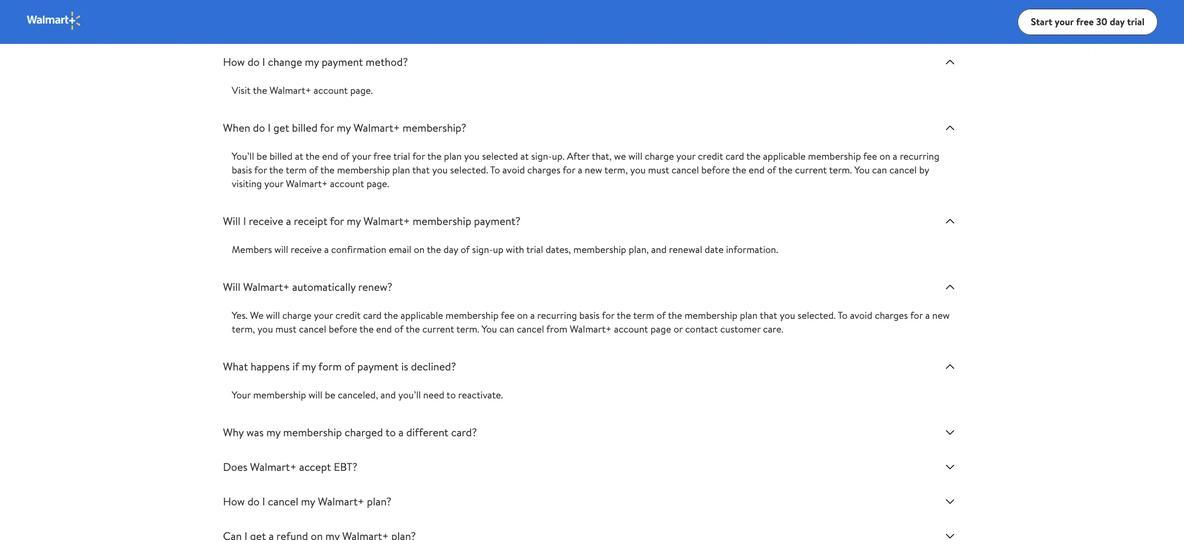 Task type: locate. For each thing, give the bounding box(es) containing it.
1 horizontal spatial term.
[[829, 163, 852, 177]]

free inside button
[[1076, 15, 1094, 28]]

term, inside you'll be billed at the end of your free trial for the plan you selected at sign-up. after that, we will charge your credit card the applicable membership fee on a recurring basis for the term of the membership plan that you selected. to avoid charges for a new term, you must cancel before the end of the current term. you can cancel by visiting your walmart+ account page.
[[605, 163, 628, 177]]

new left we
[[585, 163, 602, 177]]

0 horizontal spatial to
[[386, 425, 396, 440]]

0 horizontal spatial and
[[381, 388, 396, 402]]

1 vertical spatial how
[[223, 494, 245, 509]]

recurring
[[900, 149, 940, 163], [537, 309, 577, 322]]

0 horizontal spatial credit
[[335, 309, 361, 322]]

basis right from
[[579, 309, 600, 322]]

0 horizontal spatial basis
[[232, 163, 252, 177]]

i for change
[[262, 54, 265, 69]]

1 horizontal spatial term
[[633, 309, 654, 322]]

0 horizontal spatial term,
[[232, 322, 255, 336]]

do down the does walmart+ accept ebt?
[[248, 494, 260, 509]]

different
[[406, 425, 449, 440]]

avoid inside you'll be billed at the end of your free trial for the plan you selected at sign-up. after that, we will charge your credit card the applicable membership fee on a recurring basis for the term of the membership plan that you selected. to avoid charges for a new term, you must cancel before the end of the current term. you can cancel by visiting your walmart+ account page.
[[502, 163, 525, 177]]

for
[[320, 120, 334, 135], [412, 149, 425, 163], [254, 163, 267, 177], [563, 163, 575, 177], [330, 214, 344, 229], [602, 309, 615, 322], [910, 309, 923, 322]]

accept
[[299, 460, 331, 475]]

basis down when
[[232, 163, 252, 177]]

0 vertical spatial do
[[248, 54, 260, 69]]

and right plan,
[[651, 243, 667, 257]]

will inside yes. we will charge your credit card the applicable membership fee on a recurring basis for the term of the membership plan that you selected. to avoid charges for a new term, you must cancel before the end of the current term. you can cancel from walmart+ account page or contact customer care.
[[266, 309, 280, 322]]

0 horizontal spatial recurring
[[537, 309, 577, 322]]

1 horizontal spatial new
[[932, 309, 950, 322]]

0 horizontal spatial trial
[[393, 149, 410, 163]]

can
[[872, 163, 887, 177], [500, 322, 514, 336]]

trial right with
[[526, 243, 543, 257]]

can left by
[[872, 163, 887, 177]]

day left up
[[444, 243, 458, 257]]

1 vertical spatial free
[[373, 149, 391, 163]]

1 vertical spatial that
[[760, 309, 777, 322]]

do left get
[[253, 120, 265, 135]]

from
[[546, 322, 567, 336]]

does walmart+ accept ebt?
[[223, 460, 357, 475]]

you
[[854, 163, 870, 177], [482, 322, 497, 336]]

2 will from the top
[[223, 280, 241, 294]]

membership
[[808, 149, 861, 163], [337, 163, 390, 177], [413, 214, 471, 229], [573, 243, 626, 257], [446, 309, 499, 322], [685, 309, 738, 322], [253, 388, 306, 402], [283, 425, 342, 440]]

information.
[[726, 243, 778, 257]]

1 vertical spatial applicable
[[401, 309, 443, 322]]

will i receive a receipt for my walmart+ membership payment?
[[223, 214, 521, 229]]

basis
[[232, 163, 252, 177], [579, 309, 600, 322]]

1 horizontal spatial plan
[[444, 149, 462, 163]]

must
[[648, 163, 669, 177], [275, 322, 297, 336]]

with
[[506, 243, 524, 257]]

confirmation
[[331, 243, 386, 257]]

new inside yes. we will charge your credit card the applicable membership fee on a recurring basis for the term of the membership plan that you selected. to avoid charges for a new term, you must cancel before the end of the current term. you can cancel from walmart+ account page or contact customer care.
[[932, 309, 950, 322]]

sign- left after
[[531, 149, 552, 163]]

1 vertical spatial term.
[[456, 322, 479, 336]]

start
[[1031, 15, 1053, 28]]

1 vertical spatial credit
[[335, 309, 361, 322]]

1 vertical spatial selected.
[[798, 309, 836, 322]]

i left change
[[262, 54, 265, 69]]

new inside you'll be billed at the end of your free trial for the plan you selected at sign-up. after that, we will charge your credit card the applicable membership fee on a recurring basis for the term of the membership plan that you selected. to avoid charges for a new term, you must cancel before the end of the current term. you can cancel by visiting your walmart+ account page.
[[585, 163, 602, 177]]

does
[[223, 460, 247, 475]]

that
[[412, 163, 430, 177], [760, 309, 777, 322]]

do for get
[[253, 120, 265, 135]]

1 vertical spatial trial
[[393, 149, 410, 163]]

1 vertical spatial basis
[[579, 309, 600, 322]]

1 vertical spatial charge
[[282, 309, 312, 322]]

0 vertical spatial can
[[872, 163, 887, 177]]

visit the walmart+ account page.
[[232, 83, 373, 97]]

payment left is
[[357, 359, 399, 374]]

1 how from the top
[[223, 54, 245, 69]]

you inside you'll be billed at the end of your free trial for the plan you selected at sign-up. after that, we will charge your credit card the applicable membership fee on a recurring basis for the term of the membership plan that you selected. to avoid charges for a new term, you must cancel before the end of the current term. you can cancel by visiting your walmart+ account page.
[[854, 163, 870, 177]]

selected. right the care. at the right of page
[[798, 309, 836, 322]]

free inside you'll be billed at the end of your free trial for the plan you selected at sign-up. after that, we will charge your credit card the applicable membership fee on a recurring basis for the term of the membership plan that you selected. to avoid charges for a new term, you must cancel before the end of the current term. you can cancel by visiting your walmart+ account page.
[[373, 149, 391, 163]]

will walmart+ automatically renew? image
[[944, 281, 957, 294]]

method?
[[366, 54, 408, 69]]

selected. down membership?
[[450, 163, 488, 177]]

fee inside yes. we will charge your credit card the applicable membership fee on a recurring basis for the term of the membership plan that you selected. to avoid charges for a new term, you must cancel before the end of the current term. you can cancel from walmart+ account page or contact customer care.
[[501, 309, 515, 322]]

when do i get billed for my walmart+ membership? image
[[944, 121, 957, 135]]

1 horizontal spatial sign-
[[531, 149, 552, 163]]

0 horizontal spatial sign-
[[472, 243, 493, 257]]

renewal
[[669, 243, 702, 257]]

1 horizontal spatial basis
[[579, 309, 600, 322]]

that inside yes. we will charge your credit card the applicable membership fee on a recurring basis for the term of the membership plan that you selected. to avoid charges for a new term, you must cancel before the end of the current term. you can cancel from walmart+ account page or contact customer care.
[[760, 309, 777, 322]]

0 horizontal spatial card
[[363, 309, 382, 322]]

i down the does walmart+ accept ebt?
[[262, 494, 265, 509]]

i for cancel
[[262, 494, 265, 509]]

1 horizontal spatial credit
[[698, 149, 723, 163]]

will inside you'll be billed at the end of your free trial for the plan you selected at sign-up. after that, we will charge your credit card the applicable membership fee on a recurring basis for the term of the membership plan that you selected. to avoid charges for a new term, you must cancel before the end of the current term. you can cancel by visiting your walmart+ account page.
[[629, 149, 643, 163]]

1 horizontal spatial fee
[[863, 149, 877, 163]]

charge right we
[[645, 149, 674, 163]]

0 vertical spatial fee
[[863, 149, 877, 163]]

how down does
[[223, 494, 245, 509]]

1 horizontal spatial end
[[376, 322, 392, 336]]

1 will from the top
[[223, 214, 241, 229]]

1 horizontal spatial charge
[[645, 149, 674, 163]]

payment left method?
[[322, 54, 363, 69]]

at
[[295, 149, 303, 163], [520, 149, 529, 163]]

0 vertical spatial day
[[1110, 15, 1125, 28]]

term.
[[829, 163, 852, 177], [456, 322, 479, 336]]

do for cancel
[[248, 494, 260, 509]]

billed
[[292, 120, 318, 135], [270, 149, 293, 163]]

how do i change my payment method?
[[223, 54, 408, 69]]

receive for will
[[291, 243, 322, 257]]

new down the will walmart+ automatically renew? icon
[[932, 309, 950, 322]]

0 vertical spatial charge
[[645, 149, 674, 163]]

current
[[795, 163, 827, 177], [422, 322, 454, 336]]

0 vertical spatial trial
[[1127, 15, 1145, 28]]

1 horizontal spatial recurring
[[900, 149, 940, 163]]

payment
[[322, 54, 363, 69], [357, 359, 399, 374]]

trial down membership?
[[393, 149, 410, 163]]

1 vertical spatial page.
[[367, 177, 389, 191]]

1 horizontal spatial and
[[651, 243, 667, 257]]

0 vertical spatial recurring
[[900, 149, 940, 163]]

cancel
[[672, 163, 699, 177], [890, 163, 917, 177], [299, 322, 326, 336], [517, 322, 544, 336], [268, 494, 298, 509]]

basis inside you'll be billed at the end of your free trial for the plan you selected at sign-up. after that, we will charge your credit card the applicable membership fee on a recurring basis for the term of the membership plan that you selected. to avoid charges for a new term, you must cancel before the end of the current term. you can cancel by visiting your walmart+ account page.
[[232, 163, 252, 177]]

be
[[257, 149, 267, 163], [325, 388, 335, 402]]

my
[[305, 54, 319, 69], [337, 120, 351, 135], [347, 214, 361, 229], [302, 359, 316, 374], [266, 425, 281, 440], [301, 494, 315, 509]]

0 horizontal spatial must
[[275, 322, 297, 336]]

how up "visit"
[[223, 54, 245, 69]]

1 vertical spatial fee
[[501, 309, 515, 322]]

1 horizontal spatial must
[[648, 163, 669, 177]]

billed right get
[[292, 120, 318, 135]]

1 vertical spatial you
[[482, 322, 497, 336]]

you'll
[[398, 388, 421, 402]]

before inside yes. we will charge your credit card the applicable membership fee on a recurring basis for the term of the membership plan that you selected. to avoid charges for a new term, you must cancel before the end of the current term. you can cancel from walmart+ account page or contact customer care.
[[329, 322, 357, 336]]

1 vertical spatial avoid
[[850, 309, 873, 322]]

recurring inside yes. we will charge your credit card the applicable membership fee on a recurring basis for the term of the membership plan that you selected. to avoid charges for a new term, you must cancel before the end of the current term. you can cancel from walmart+ account page or contact customer care.
[[537, 309, 577, 322]]

walmart+
[[270, 83, 311, 97], [354, 120, 400, 135], [286, 177, 328, 191], [364, 214, 410, 229], [243, 280, 290, 294], [570, 322, 612, 336], [250, 460, 297, 475], [318, 494, 364, 509]]

start your free 30 day trial button
[[1018, 9, 1158, 35]]

1 vertical spatial card
[[363, 309, 382, 322]]

1 horizontal spatial current
[[795, 163, 827, 177]]

applicable inside yes. we will charge your credit card the applicable membership fee on a recurring basis for the term of the membership plan that you selected. to avoid charges for a new term, you must cancel before the end of the current term. you can cancel from walmart+ account page or contact customer care.
[[401, 309, 443, 322]]

trial right 30
[[1127, 15, 1145, 28]]

1 vertical spatial charges
[[875, 309, 908, 322]]

plan?
[[367, 494, 392, 509]]

page. up will i receive a receipt for my walmart+ membership payment?
[[367, 177, 389, 191]]

2 horizontal spatial on
[[880, 149, 891, 163]]

on right email
[[414, 243, 425, 257]]

account
[[314, 83, 348, 97], [330, 177, 364, 191], [614, 322, 648, 336]]

be right "you'll"
[[257, 149, 267, 163]]

receipt
[[294, 214, 328, 229]]

1 vertical spatial before
[[329, 322, 357, 336]]

after
[[567, 149, 590, 163]]

fee
[[863, 149, 877, 163], [501, 309, 515, 322]]

1 vertical spatial term
[[633, 309, 654, 322]]

0 horizontal spatial fee
[[501, 309, 515, 322]]

term,
[[605, 163, 628, 177], [232, 322, 255, 336]]

plan,
[[629, 243, 649, 257]]

2 how from the top
[[223, 494, 245, 509]]

your
[[232, 388, 251, 402]]

selected. inside yes. we will charge your credit card the applicable membership fee on a recurring basis for the term of the membership plan that you selected. to avoid charges for a new term, you must cancel before the end of the current term. you can cancel from walmart+ account page or contact customer care.
[[798, 309, 836, 322]]

1 horizontal spatial can
[[872, 163, 887, 177]]

will for will i receive a receipt for my walmart+ membership payment?
[[223, 214, 241, 229]]

0 vertical spatial credit
[[698, 149, 723, 163]]

0 vertical spatial you
[[854, 163, 870, 177]]

2 vertical spatial on
[[517, 309, 528, 322]]

on left by
[[880, 149, 891, 163]]

avoid
[[502, 163, 525, 177], [850, 309, 873, 322]]

declined?
[[411, 359, 456, 374]]

page.
[[350, 83, 373, 97], [367, 177, 389, 191]]

to right charged
[[386, 425, 396, 440]]

to
[[490, 163, 500, 177], [838, 309, 848, 322]]

receive
[[249, 214, 283, 229], [291, 243, 322, 257]]

0 horizontal spatial at
[[295, 149, 303, 163]]

sign- down payment?
[[472, 243, 493, 257]]

0 vertical spatial and
[[651, 243, 667, 257]]

your
[[1055, 15, 1074, 28], [352, 149, 371, 163], [676, 149, 696, 163], [264, 177, 283, 191], [314, 309, 333, 322]]

you right we
[[630, 163, 646, 177]]

billed down get
[[270, 149, 293, 163]]

sign-
[[531, 149, 552, 163], [472, 243, 493, 257]]

charge inside yes. we will charge your credit card the applicable membership fee on a recurring basis for the term of the membership plan that you selected. to avoid charges for a new term, you must cancel before the end of the current term. you can cancel from walmart+ account page or contact customer care.
[[282, 309, 312, 322]]

trial inside you'll be billed at the end of your free trial for the plan you selected at sign-up. after that, we will charge your credit card the applicable membership fee on a recurring basis for the term of the membership plan that you selected. to avoid charges for a new term, you must cancel before the end of the current term. you can cancel by visiting your walmart+ account page.
[[393, 149, 410, 163]]

will up "members" at the left top of page
[[223, 214, 241, 229]]

members will receive a confirmation email on the day of sign-up with trial dates, membership plan, and renewal date information.
[[232, 243, 778, 257]]

we
[[614, 149, 626, 163]]

receive up "members" at the left top of page
[[249, 214, 283, 229]]

page. down method?
[[350, 83, 373, 97]]

0 horizontal spatial current
[[422, 322, 454, 336]]

you
[[464, 149, 480, 163], [432, 163, 448, 177], [630, 163, 646, 177], [780, 309, 795, 322], [257, 322, 273, 336]]

you right yes.
[[257, 322, 273, 336]]

1 vertical spatial recurring
[[537, 309, 577, 322]]

yes. we will charge your credit card the applicable membership fee on a recurring basis for the term of the membership plan that you selected. to avoid charges for a new term, you must cancel before the end of the current term. you can cancel from walmart+ account page or contact customer care.
[[232, 309, 950, 336]]

0 vertical spatial receive
[[249, 214, 283, 229]]

term, up what
[[232, 322, 255, 336]]

1 vertical spatial current
[[422, 322, 454, 336]]

1 horizontal spatial before
[[701, 163, 730, 177]]

1 vertical spatial can
[[500, 322, 514, 336]]

0 horizontal spatial charge
[[282, 309, 312, 322]]

charge inside you'll be billed at the end of your free trial for the plan you selected at sign-up. after that, we will charge your credit card the applicable membership fee on a recurring basis for the term of the membership plan that you selected. to avoid charges for a new term, you must cancel before the end of the current term. you can cancel by visiting your walmart+ account page.
[[645, 149, 674, 163]]

term. inside yes. we will charge your credit card the applicable membership fee on a recurring basis for the term of the membership plan that you selected. to avoid charges for a new term, you must cancel before the end of the current term. you can cancel from walmart+ account page or contact customer care.
[[456, 322, 479, 336]]

and left you'll on the bottom of the page
[[381, 388, 396, 402]]

charge down will walmart+ automatically renew?
[[282, 309, 312, 322]]

0 vertical spatial will
[[223, 214, 241, 229]]

to inside yes. we will charge your credit card the applicable membership fee on a recurring basis for the term of the membership plan that you selected. to avoid charges for a new term, you must cancel before the end of the current term. you can cancel from walmart+ account page or contact customer care.
[[838, 309, 848, 322]]

you'll be billed at the end of your free trial for the plan you selected at sign-up. after that, we will charge your credit card the applicable membership fee on a recurring basis for the term of the membership plan that you selected. to avoid charges for a new term, you must cancel before the end of the current term. you can cancel by visiting your walmart+ account page.
[[232, 149, 940, 191]]

account up will i receive a receipt for my walmart+ membership payment?
[[330, 177, 364, 191]]

be left "canceled,"
[[325, 388, 335, 402]]

0 horizontal spatial end
[[322, 149, 338, 163]]

1 horizontal spatial applicable
[[763, 149, 806, 163]]

what happens if my form of payment is declined? image
[[944, 360, 957, 374]]

1 vertical spatial account
[[330, 177, 364, 191]]

0 horizontal spatial you
[[482, 322, 497, 336]]

will
[[223, 214, 241, 229], [223, 280, 241, 294]]

you right customer
[[780, 309, 795, 322]]

payment?
[[474, 214, 521, 229]]

term left or
[[633, 309, 654, 322]]

will up yes.
[[223, 280, 241, 294]]

credit inside yes. we will charge your credit card the applicable membership fee on a recurring basis for the term of the membership plan that you selected. to avoid charges for a new term, you must cancel before the end of the current term. you can cancel from walmart+ account page or contact customer care.
[[335, 309, 361, 322]]

on left from
[[517, 309, 528, 322]]

0 vertical spatial new
[[585, 163, 602, 177]]

you inside yes. we will charge your credit card the applicable membership fee on a recurring basis for the term of the membership plan that you selected. to avoid charges for a new term, you must cancel before the end of the current term. you can cancel from walmart+ account page or contact customer care.
[[482, 322, 497, 336]]

to
[[447, 388, 456, 402], [386, 425, 396, 440]]

charges
[[527, 163, 561, 177], [875, 309, 908, 322]]

your inside yes. we will charge your credit card the applicable membership fee on a recurring basis for the term of the membership plan that you selected. to avoid charges for a new term, you must cancel before the end of the current term. you can cancel from walmart+ account page or contact customer care.
[[314, 309, 333, 322]]

end
[[322, 149, 338, 163], [749, 163, 765, 177], [376, 322, 392, 336]]

1 horizontal spatial selected.
[[798, 309, 836, 322]]

do up "visit"
[[248, 54, 260, 69]]

1 horizontal spatial that
[[760, 309, 777, 322]]

1 horizontal spatial receive
[[291, 243, 322, 257]]

we
[[250, 309, 264, 322]]

1 horizontal spatial be
[[325, 388, 335, 402]]

1 vertical spatial on
[[414, 243, 425, 257]]

0 horizontal spatial free
[[373, 149, 391, 163]]

plan inside yes. we will charge your credit card the applicable membership fee on a recurring basis for the term of the membership plan that you selected. to avoid charges for a new term, you must cancel before the end of the current term. you can cancel from walmart+ account page or contact customer care.
[[740, 309, 758, 322]]

1 horizontal spatial to
[[838, 309, 848, 322]]

1 horizontal spatial avoid
[[850, 309, 873, 322]]

1 horizontal spatial on
[[517, 309, 528, 322]]

charges inside you'll be billed at the end of your free trial for the plan you selected at sign-up. after that, we will charge your credit card the applicable membership fee on a recurring basis for the term of the membership plan that you selected. to avoid charges for a new term, you must cancel before the end of the current term. you can cancel by visiting your walmart+ account page.
[[527, 163, 561, 177]]

free left 30
[[1076, 15, 1094, 28]]

1 at from the left
[[295, 149, 303, 163]]

can left from
[[500, 322, 514, 336]]

how
[[223, 54, 245, 69], [223, 494, 245, 509]]

0 vertical spatial avoid
[[502, 163, 525, 177]]

charges inside yes. we will charge your credit card the applicable membership fee on a recurring basis for the term of the membership plan that you selected. to avoid charges for a new term, you must cancel before the end of the current term. you can cancel from walmart+ account page or contact customer care.
[[875, 309, 908, 322]]

at down 'when do i get billed for my walmart+ membership?'
[[295, 149, 303, 163]]

0 horizontal spatial charges
[[527, 163, 561, 177]]

1 vertical spatial must
[[275, 322, 297, 336]]

account left page
[[614, 322, 648, 336]]

0 horizontal spatial receive
[[249, 214, 283, 229]]

0 vertical spatial current
[[795, 163, 827, 177]]

receive down receipt
[[291, 243, 322, 257]]

term down get
[[286, 163, 307, 177]]

1 vertical spatial sign-
[[472, 243, 493, 257]]

free down 'when do i get billed for my walmart+ membership?'
[[373, 149, 391, 163]]

ebt?
[[334, 460, 357, 475]]

and
[[651, 243, 667, 257], [381, 388, 396, 402]]

care.
[[763, 322, 784, 336]]

credit
[[698, 149, 723, 163], [335, 309, 361, 322]]

do
[[248, 54, 260, 69], [253, 120, 265, 135], [248, 494, 260, 509]]

at right selected
[[520, 149, 529, 163]]

0 vertical spatial sign-
[[531, 149, 552, 163]]

will for will walmart+ automatically renew?
[[223, 280, 241, 294]]

applicable
[[763, 149, 806, 163], [401, 309, 443, 322]]

credit inside you'll be billed at the end of your free trial for the plan you selected at sign-up. after that, we will charge your credit card the applicable membership fee on a recurring basis for the term of the membership plan that you selected. to avoid charges for a new term, you must cancel before the end of the current term. you can cancel by visiting your walmart+ account page.
[[698, 149, 723, 163]]

card
[[726, 149, 744, 163], [363, 309, 382, 322]]

day right 30
[[1110, 15, 1125, 28]]

account down how do i change my payment method?
[[314, 83, 348, 97]]

customer
[[720, 322, 761, 336]]

can inside you'll be billed at the end of your free trial for the plan you selected at sign-up. after that, we will charge your credit card the applicable membership fee on a recurring basis for the term of the membership plan that you selected. to avoid charges for a new term, you must cancel before the end of the current term. you can cancel by visiting your walmart+ account page.
[[872, 163, 887, 177]]

why
[[223, 425, 244, 440]]

to right need
[[447, 388, 456, 402]]

term, right after
[[605, 163, 628, 177]]

0 horizontal spatial term.
[[456, 322, 479, 336]]

0 vertical spatial that
[[412, 163, 430, 177]]

1 horizontal spatial term,
[[605, 163, 628, 177]]

receive for i
[[249, 214, 283, 229]]

canceled,
[[338, 388, 378, 402]]

0 vertical spatial term
[[286, 163, 307, 177]]

i left get
[[268, 120, 271, 135]]

free
[[1076, 15, 1094, 28], [373, 149, 391, 163]]

trial
[[1127, 15, 1145, 28], [393, 149, 410, 163], [526, 243, 543, 257]]

1 horizontal spatial trial
[[526, 243, 543, 257]]

0 vertical spatial basis
[[232, 163, 252, 177]]

plan
[[444, 149, 462, 163], [392, 163, 410, 177], [740, 309, 758, 322]]

0 horizontal spatial avoid
[[502, 163, 525, 177]]

selected.
[[450, 163, 488, 177], [798, 309, 836, 322]]



Task type: vqa. For each thing, say whether or not it's contained in the screenshot.
today
no



Task type: describe. For each thing, give the bounding box(es) containing it.
1 vertical spatial and
[[381, 388, 396, 402]]

how do i cancel my walmart+ plan? image
[[944, 495, 957, 509]]

can i get a refund on my walmart+ plan? image
[[944, 530, 957, 540]]

renew?
[[358, 280, 392, 294]]

what happens if my form of payment is declined?
[[223, 359, 456, 374]]

2 at from the left
[[520, 149, 529, 163]]

selected
[[482, 149, 518, 163]]

2 vertical spatial trial
[[526, 243, 543, 257]]

dates,
[[546, 243, 571, 257]]

visiting
[[232, 177, 262, 191]]

that inside you'll be billed at the end of your free trial for the plan you selected at sign-up. after that, we will charge your credit card the applicable membership fee on a recurring basis for the term of the membership plan that you selected. to avoid charges for a new term, you must cancel before the end of the current term. you can cancel by visiting your walmart+ account page.
[[412, 163, 430, 177]]

0 vertical spatial to
[[447, 388, 456, 402]]

on inside yes. we will charge your credit card the applicable membership fee on a recurring basis for the term of the membership plan that you selected. to avoid charges for a new term, you must cancel before the end of the current term. you can cancel from walmart+ account page or contact customer care.
[[517, 309, 528, 322]]

end inside yes. we will charge your credit card the applicable membership fee on a recurring basis for the term of the membership plan that you selected. to avoid charges for a new term, you must cancel before the end of the current term. you can cancel from walmart+ account page or contact customer care.
[[376, 322, 392, 336]]

0 horizontal spatial plan
[[392, 163, 410, 177]]

term inside yes. we will charge your credit card the applicable membership fee on a recurring basis for the term of the membership plan that you selected. to avoid charges for a new term, you must cancel before the end of the current term. you can cancel from walmart+ account page or contact customer care.
[[633, 309, 654, 322]]

up
[[493, 243, 504, 257]]

must inside yes. we will charge your credit card the applicable membership fee on a recurring basis for the term of the membership plan that you selected. to avoid charges for a new term, you must cancel before the end of the current term. you can cancel from walmart+ account page or contact customer care.
[[275, 322, 297, 336]]

selected. inside you'll be billed at the end of your free trial for the plan you selected at sign-up. after that, we will charge your credit card the applicable membership fee on a recurring basis for the term of the membership plan that you selected. to avoid charges for a new term, you must cancel before the end of the current term. you can cancel by visiting your walmart+ account page.
[[450, 163, 488, 177]]

why was my membership charged to a different card?
[[223, 425, 477, 440]]

on inside you'll be billed at the end of your free trial for the plan you selected at sign-up. after that, we will charge your credit card the applicable membership fee on a recurring basis for the term of the membership plan that you selected. to avoid charges for a new term, you must cancel before the end of the current term. you can cancel by visiting your walmart+ account page.
[[880, 149, 891, 163]]

0 vertical spatial payment
[[322, 54, 363, 69]]

0 vertical spatial account
[[314, 83, 348, 97]]

automatically
[[292, 280, 356, 294]]

you left selected
[[464, 149, 480, 163]]

when do i get billed for my walmart+ membership?
[[223, 120, 466, 135]]

to inside you'll be billed at the end of your free trial for the plan you selected at sign-up. after that, we will charge your credit card the applicable membership fee on a recurring basis for the term of the membership plan that you selected. to avoid charges for a new term, you must cancel before the end of the current term. you can cancel by visiting your walmart+ account page.
[[490, 163, 500, 177]]

yes.
[[232, 309, 248, 322]]

that,
[[592, 149, 612, 163]]

your inside start your free 30 day trial button
[[1055, 15, 1074, 28]]

your membership will be canceled, and you'll need to reactivate.
[[232, 388, 503, 402]]

reactivate.
[[458, 388, 503, 402]]

how do i change my payment method? image
[[944, 55, 957, 69]]

can inside yes. we will charge your credit card the applicable membership fee on a recurring basis for the term of the membership plan that you selected. to avoid charges for a new term, you must cancel before the end of the current term. you can cancel from walmart+ account page or contact customer care.
[[500, 322, 514, 336]]

before inside you'll be billed at the end of your free trial for the plan you selected at sign-up. after that, we will charge your credit card the applicable membership fee on a recurring basis for the term of the membership plan that you selected. to avoid charges for a new term, you must cancel before the end of the current term. you can cancel by visiting your walmart+ account page.
[[701, 163, 730, 177]]

change
[[268, 54, 302, 69]]

i up "members" at the left top of page
[[243, 214, 246, 229]]

members
[[232, 243, 272, 257]]

0 horizontal spatial on
[[414, 243, 425, 257]]

do for change
[[248, 54, 260, 69]]

0 vertical spatial page.
[[350, 83, 373, 97]]

must inside you'll be billed at the end of your free trial for the plan you selected at sign-up. after that, we will charge your credit card the applicable membership fee on a recurring basis for the term of the membership plan that you selected. to avoid charges for a new term, you must cancel before the end of the current term. you can cancel by visiting your walmart+ account page.
[[648, 163, 669, 177]]

2 horizontal spatial end
[[749, 163, 765, 177]]

day inside button
[[1110, 15, 1125, 28]]

30
[[1096, 15, 1108, 28]]

basis inside yes. we will charge your credit card the applicable membership fee on a recurring basis for the term of the membership plan that you selected. to avoid charges for a new term, you must cancel before the end of the current term. you can cancel from walmart+ account page or contact customer care.
[[579, 309, 600, 322]]

was
[[246, 425, 264, 440]]

card?
[[451, 425, 477, 440]]

will walmart+ automatically renew?
[[223, 280, 392, 294]]

form
[[318, 359, 342, 374]]

1 vertical spatial to
[[386, 425, 396, 440]]

account inside you'll be billed at the end of your free trial for the plan you selected at sign-up. after that, we will charge your credit card the applicable membership fee on a recurring basis for the term of the membership plan that you selected. to avoid charges for a new term, you must cancel before the end of the current term. you can cancel by visiting your walmart+ account page.
[[330, 177, 364, 191]]

you down membership?
[[432, 163, 448, 177]]

does walmart+ accept ebt? image
[[944, 461, 957, 474]]

1 vertical spatial payment
[[357, 359, 399, 374]]

will i receive a receipt for my walmart+ membership payment? image
[[944, 215, 957, 228]]

how do i cancel my walmart+ plan?
[[223, 494, 392, 509]]

start your free 30 day trial
[[1031, 15, 1145, 28]]

card inside yes. we will charge your credit card the applicable membership fee on a recurring basis for the term of the membership plan that you selected. to avoid charges for a new term, you must cancel before the end of the current term. you can cancel from walmart+ account page or contact customer care.
[[363, 309, 382, 322]]

applicable inside you'll be billed at the end of your free trial for the plan you selected at sign-up. after that, we will charge your credit card the applicable membership fee on a recurring basis for the term of the membership plan that you selected. to avoid charges for a new term, you must cancel before the end of the current term. you can cancel by visiting your walmart+ account page.
[[763, 149, 806, 163]]

recurring inside you'll be billed at the end of your free trial for the plan you selected at sign-up. after that, we will charge your credit card the applicable membership fee on a recurring basis for the term of the membership plan that you selected. to avoid charges for a new term, you must cancel before the end of the current term. you can cancel by visiting your walmart+ account page.
[[900, 149, 940, 163]]

card inside you'll be billed at the end of your free trial for the plan you selected at sign-up. after that, we will charge your credit card the applicable membership fee on a recurring basis for the term of the membership plan that you selected. to avoid charges for a new term, you must cancel before the end of the current term. you can cancel by visiting your walmart+ account page.
[[726, 149, 744, 163]]

or
[[674, 322, 683, 336]]

how for how do i change my payment method?
[[223, 54, 245, 69]]

date
[[705, 243, 724, 257]]

trial inside button
[[1127, 15, 1145, 28]]

happens
[[251, 359, 290, 374]]

fee inside you'll be billed at the end of your free trial for the plan you selected at sign-up. after that, we will charge your credit card the applicable membership fee on a recurring basis for the term of the membership plan that you selected. to avoid charges for a new term, you must cancel before the end of the current term. you can cancel by visiting your walmart+ account page.
[[863, 149, 877, 163]]

account inside yes. we will charge your credit card the applicable membership fee on a recurring basis for the term of the membership plan that you selected. to avoid charges for a new term, you must cancel before the end of the current term. you can cancel from walmart+ account page or contact customer care.
[[614, 322, 648, 336]]

how for how do i cancel my walmart+ plan?
[[223, 494, 245, 509]]

when
[[223, 120, 250, 135]]

current inside you'll be billed at the end of your free trial for the plan you selected at sign-up. after that, we will charge your credit card the applicable membership fee on a recurring basis for the term of the membership plan that you selected. to avoid charges for a new term, you must cancel before the end of the current term. you can cancel by visiting your walmart+ account page.
[[795, 163, 827, 177]]

be inside you'll be billed at the end of your free trial for the plan you selected at sign-up. after that, we will charge your credit card the applicable membership fee on a recurring basis for the term of the membership plan that you selected. to avoid charges for a new term, you must cancel before the end of the current term. you can cancel by visiting your walmart+ account page.
[[257, 149, 267, 163]]

0 vertical spatial billed
[[292, 120, 318, 135]]

contact
[[685, 322, 718, 336]]

up.
[[552, 149, 565, 163]]

walmart+ inside yes. we will charge your credit card the applicable membership fee on a recurring basis for the term of the membership plan that you selected. to avoid charges for a new term, you must cancel before the end of the current term. you can cancel from walmart+ account page or contact customer care.
[[570, 322, 612, 336]]

get
[[273, 120, 289, 135]]

you'll
[[232, 149, 254, 163]]

1 vertical spatial be
[[325, 388, 335, 402]]

i for get
[[268, 120, 271, 135]]

what
[[223, 359, 248, 374]]

page. inside you'll be billed at the end of your free trial for the plan you selected at sign-up. after that, we will charge your credit card the applicable membership fee on a recurring basis for the term of the membership plan that you selected. to avoid charges for a new term, you must cancel before the end of the current term. you can cancel by visiting your walmart+ account page.
[[367, 177, 389, 191]]

term inside you'll be billed at the end of your free trial for the plan you selected at sign-up. after that, we will charge your credit card the applicable membership fee on a recurring basis for the term of the membership plan that you selected. to avoid charges for a new term, you must cancel before the end of the current term. you can cancel by visiting your walmart+ account page.
[[286, 163, 307, 177]]

if
[[293, 359, 299, 374]]

membership?
[[403, 120, 466, 135]]

page
[[651, 322, 671, 336]]

billed inside you'll be billed at the end of your free trial for the plan you selected at sign-up. after that, we will charge your credit card the applicable membership fee on a recurring basis for the term of the membership plan that you selected. to avoid charges for a new term, you must cancel before the end of the current term. you can cancel by visiting your walmart+ account page.
[[270, 149, 293, 163]]

avoid inside yes. we will charge your credit card the applicable membership fee on a recurring basis for the term of the membership plan that you selected. to avoid charges for a new term, you must cancel before the end of the current term. you can cancel from walmart+ account page or contact customer care.
[[850, 309, 873, 322]]

need
[[423, 388, 444, 402]]

email
[[389, 243, 411, 257]]

is
[[401, 359, 408, 374]]

term. inside you'll be billed at the end of your free trial for the plan you selected at sign-up. after that, we will charge your credit card the applicable membership fee on a recurring basis for the term of the membership plan that you selected. to avoid charges for a new term, you must cancel before the end of the current term. you can cancel by visiting your walmart+ account page.
[[829, 163, 852, 177]]

by
[[919, 163, 929, 177]]

visit
[[232, 83, 251, 97]]

w+ image
[[26, 11, 82, 30]]

1 vertical spatial day
[[444, 243, 458, 257]]

walmart+ inside you'll be billed at the end of your free trial for the plan you selected at sign-up. after that, we will charge your credit card the applicable membership fee on a recurring basis for the term of the membership plan that you selected. to avoid charges for a new term, you must cancel before the end of the current term. you can cancel by visiting your walmart+ account page.
[[286, 177, 328, 191]]

sign- inside you'll be billed at the end of your free trial for the plan you selected at sign-up. after that, we will charge your credit card the applicable membership fee on a recurring basis for the term of the membership plan that you selected. to avoid charges for a new term, you must cancel before the end of the current term. you can cancel by visiting your walmart+ account page.
[[531, 149, 552, 163]]

term, inside yes. we will charge your credit card the applicable membership fee on a recurring basis for the term of the membership plan that you selected. to avoid charges for a new term, you must cancel before the end of the current term. you can cancel from walmart+ account page or contact customer care.
[[232, 322, 255, 336]]

why was my membership charged to a different card? image
[[944, 426, 957, 439]]

current inside yes. we will charge your credit card the applicable membership fee on a recurring basis for the term of the membership plan that you selected. to avoid charges for a new term, you must cancel before the end of the current term. you can cancel from walmart+ account page or contact customer care.
[[422, 322, 454, 336]]

charged
[[345, 425, 383, 440]]



